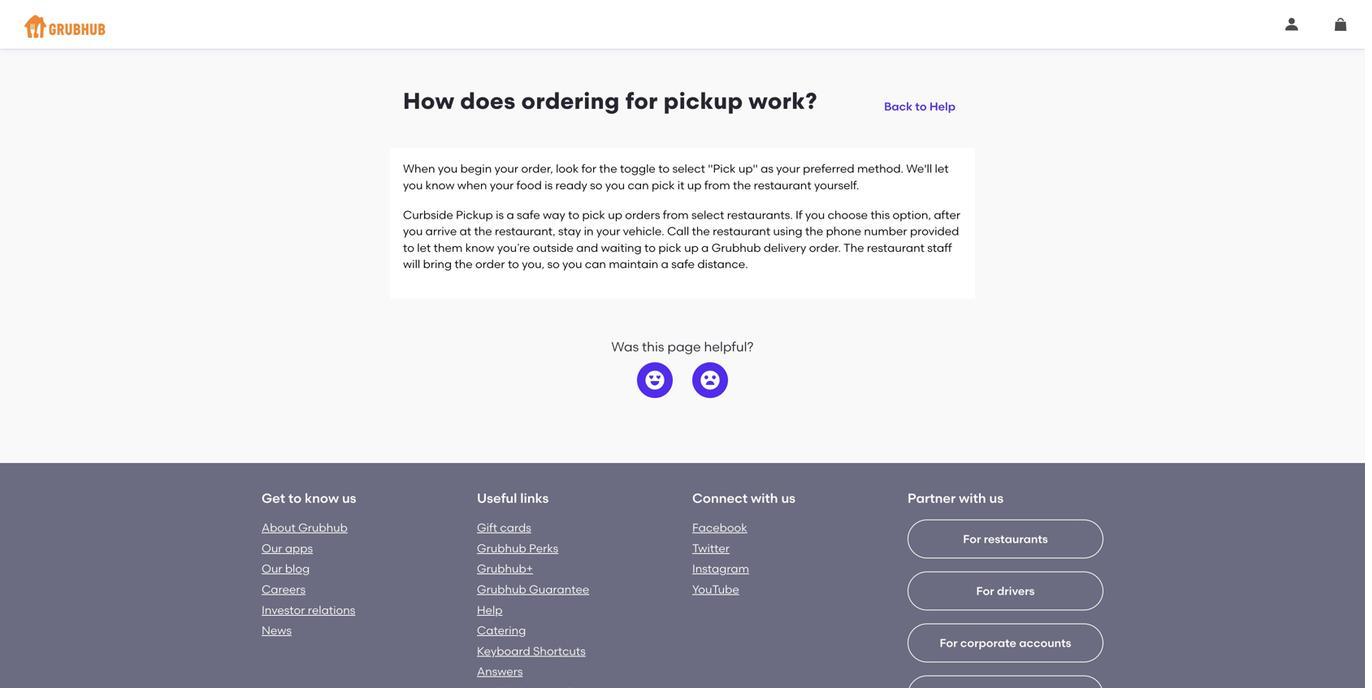 Task type: locate. For each thing, give the bounding box(es) containing it.
1 vertical spatial from
[[663, 208, 689, 222]]

way
[[543, 208, 566, 222]]

preferred
[[803, 162, 855, 176]]

up"
[[739, 162, 758, 176]]

1 vertical spatial up
[[608, 208, 623, 222]]

1 vertical spatial a
[[702, 241, 709, 255]]

cards
[[500, 521, 531, 535]]

to right toggle on the left of page
[[659, 162, 670, 176]]

0 vertical spatial for
[[963, 532, 981, 546]]

know inside curbside pickup is a safe way to pick up orders from select restaurants. if you choose this option, after you arrive at the restaurant, stay in your vehicle. call the restaurant using the phone number provided to let them know you're outside and waiting to pick up a grubhub delivery order. the restaurant staff will bring the order to you, so you can maintain a safe distance.
[[466, 241, 495, 255]]

pick down call
[[659, 241, 682, 255]]

you down curbside
[[403, 224, 423, 238]]

for
[[963, 532, 981, 546], [977, 584, 995, 598], [940, 636, 958, 650]]

0 vertical spatial select
[[673, 162, 705, 176]]

0 horizontal spatial let
[[417, 241, 431, 255]]

us up about grubhub link
[[342, 491, 356, 506]]

0 vertical spatial safe
[[517, 208, 540, 222]]

with right partner
[[959, 491, 987, 506]]

staff
[[928, 241, 952, 255]]

us
[[342, 491, 356, 506], [782, 491, 796, 506], [990, 491, 1004, 506]]

0 horizontal spatial know
[[305, 491, 339, 506]]

0 vertical spatial can
[[628, 178, 649, 192]]

for left corporate
[[940, 636, 958, 650]]

let inside "when you begin your order, look for the toggle to select "pick up" as your preferred method. we'll let you know when your food is ready so you can pick it up from the restaurant yourself."
[[935, 162, 949, 176]]

1 horizontal spatial is
[[545, 178, 553, 192]]

1 horizontal spatial safe
[[672, 257, 695, 271]]

you down toggle on the left of page
[[605, 178, 625, 192]]

relations
[[308, 603, 356, 617]]

let inside curbside pickup is a safe way to pick up orders from select restaurants. if you choose this option, after you arrive at the restaurant, stay in your vehicle. call the restaurant using the phone number provided to let them know you're outside and waiting to pick up a grubhub delivery order. the restaurant staff will bring the order to you, so you can maintain a safe distance.
[[417, 241, 431, 255]]

1 horizontal spatial with
[[959, 491, 987, 506]]

0 vertical spatial so
[[590, 178, 603, 192]]

to right get
[[288, 491, 302, 506]]

1 horizontal spatial this
[[871, 208, 890, 222]]

2 vertical spatial pick
[[659, 241, 682, 255]]

select up "it"
[[673, 162, 705, 176]]

our                                     blog link
[[262, 562, 310, 576]]

1 our from the top
[[262, 542, 282, 555]]

up right "it"
[[688, 178, 702, 192]]

gift cards link
[[477, 521, 531, 535]]

let right we'll
[[935, 162, 949, 176]]

0 vertical spatial up
[[688, 178, 702, 192]]

can
[[628, 178, 649, 192], [585, 257, 606, 271]]

2 our from the top
[[262, 562, 282, 576]]

useful links
[[477, 491, 549, 506]]

our
[[262, 542, 282, 555], [262, 562, 282, 576]]

0 vertical spatial help
[[930, 99, 956, 113]]

let
[[935, 162, 949, 176], [417, 241, 431, 255]]

you down when
[[403, 178, 423, 192]]

2 horizontal spatial us
[[990, 491, 1004, 506]]

select down "pick
[[692, 208, 725, 222]]

facebook twitter instagram youtube
[[693, 521, 749, 597]]

0 vertical spatial let
[[935, 162, 949, 176]]

our up careers
[[262, 562, 282, 576]]

help right back
[[930, 99, 956, 113]]

1 horizontal spatial let
[[935, 162, 949, 176]]

safe down call
[[672, 257, 695, 271]]

1 horizontal spatial us
[[782, 491, 796, 506]]

0 horizontal spatial from
[[663, 208, 689, 222]]

1 vertical spatial for
[[977, 584, 995, 598]]

2 horizontal spatial know
[[466, 241, 495, 255]]

0 vertical spatial from
[[705, 178, 731, 192]]

maintain
[[609, 257, 659, 271]]

grubhub up apps
[[298, 521, 348, 535]]

facebook link
[[693, 521, 748, 535]]

get
[[262, 491, 285, 506]]

grubhub up distance.
[[712, 241, 761, 255]]

pick
[[652, 178, 675, 192], [582, 208, 605, 222], [659, 241, 682, 255]]

0 horizontal spatial a
[[507, 208, 514, 222]]

youtube link
[[693, 583, 739, 597]]

1 vertical spatial can
[[585, 257, 606, 271]]

2 with from the left
[[959, 491, 987, 506]]

our down about
[[262, 542, 282, 555]]

apps
[[285, 542, 313, 555]]

restaurant down restaurants.
[[713, 224, 771, 238]]

you,
[[522, 257, 545, 271]]

for
[[626, 87, 658, 115], [582, 162, 597, 176]]

them
[[434, 241, 463, 255]]

2 vertical spatial a
[[661, 257, 669, 271]]

so down outside
[[547, 257, 560, 271]]

0 vertical spatial a
[[507, 208, 514, 222]]

for corporate accounts link
[[908, 624, 1104, 688]]

let up will
[[417, 241, 431, 255]]

1 vertical spatial for
[[582, 162, 597, 176]]

up
[[688, 178, 702, 192], [608, 208, 623, 222], [684, 241, 699, 255]]

for left drivers
[[977, 584, 995, 598]]

stay
[[558, 224, 581, 238]]

distance.
[[698, 257, 748, 271]]

0 horizontal spatial for
[[582, 162, 597, 176]]

your right the 'in'
[[597, 224, 621, 238]]

accounts
[[1020, 636, 1072, 650]]

0 horizontal spatial so
[[547, 257, 560, 271]]

a up distance.
[[702, 241, 709, 255]]

1 vertical spatial so
[[547, 257, 560, 271]]

0 horizontal spatial can
[[585, 257, 606, 271]]

is inside curbside pickup is a safe way to pick up orders from select restaurants. if you choose this option, after you arrive at the restaurant, stay in your vehicle. call the restaurant using the phone number provided to let them know you're outside and waiting to pick up a grubhub delivery order. the restaurant staff will bring the order to you, so you can maintain a safe distance.
[[496, 208, 504, 222]]

food
[[517, 178, 542, 192]]

call
[[667, 224, 689, 238]]

about grubhub our apps our                                     blog careers investor                                     relations news
[[262, 521, 356, 638]]

2 us from the left
[[782, 491, 796, 506]]

1 vertical spatial safe
[[672, 257, 695, 271]]

your inside curbside pickup is a safe way to pick up orders from select restaurants. if you choose this option, after you arrive at the restaurant, stay in your vehicle. call the restaurant using the phone number provided to let them know you're outside and waiting to pick up a grubhub delivery order. the restaurant staff will bring the order to you, so you can maintain a safe distance.
[[597, 224, 621, 238]]

is
[[545, 178, 553, 192], [496, 208, 504, 222]]

in
[[584, 224, 594, 238]]

about
[[262, 521, 296, 535]]

0 vertical spatial our
[[262, 542, 282, 555]]

a right the maintain
[[661, 257, 669, 271]]

pick up the 'in'
[[582, 208, 605, 222]]

is right food
[[545, 178, 553, 192]]

you left begin
[[438, 162, 458, 176]]

you're
[[497, 241, 530, 255]]

partner
[[908, 491, 956, 506]]

1 vertical spatial help
[[477, 603, 503, 617]]

us right the connect
[[782, 491, 796, 506]]

with
[[751, 491, 778, 506], [959, 491, 987, 506]]

from
[[705, 178, 731, 192], [663, 208, 689, 222]]

0 vertical spatial restaurant
[[754, 178, 812, 192]]

when you begin your order, look for the toggle to select "pick up" as your preferred method. we'll let you know when your food is ready so you can pick it up from the restaurant yourself.
[[403, 162, 949, 192]]

with right the connect
[[751, 491, 778, 506]]

1 vertical spatial know
[[466, 241, 495, 255]]

option,
[[893, 208, 932, 222]]

for for for corporate accounts
[[940, 636, 958, 650]]

keyboard
[[477, 644, 531, 658]]

it
[[678, 178, 685, 192]]

can down toggle on the left of page
[[628, 178, 649, 192]]

back to help
[[884, 99, 956, 113]]

0 vertical spatial is
[[545, 178, 553, 192]]

this up the number
[[871, 208, 890, 222]]

0 horizontal spatial this
[[642, 339, 664, 355]]

a up restaurant,
[[507, 208, 514, 222]]

us for connect with us
[[782, 491, 796, 506]]

is right pickup
[[496, 208, 504, 222]]

2 vertical spatial up
[[684, 241, 699, 255]]

0 vertical spatial know
[[426, 178, 455, 192]]

for corporate accounts
[[940, 636, 1072, 650]]

this right was
[[642, 339, 664, 355]]

grubhub
[[712, 241, 761, 255], [298, 521, 348, 535], [477, 542, 527, 555], [477, 583, 527, 597]]

up left orders
[[608, 208, 623, 222]]

this
[[871, 208, 890, 222], [642, 339, 664, 355]]

know up about grubhub link
[[305, 491, 339, 506]]

perks
[[529, 542, 559, 555]]

0 horizontal spatial us
[[342, 491, 356, 506]]

can inside "when you begin your order, look for the toggle to select "pick up" as your preferred method. we'll let you know when your food is ready so you can pick it up from the restaurant yourself."
[[628, 178, 649, 192]]

will
[[403, 257, 420, 271]]

1 horizontal spatial know
[[426, 178, 455, 192]]

can inside curbside pickup is a safe way to pick up orders from select restaurants. if you choose this option, after you arrive at the restaurant, stay in your vehicle. call the restaurant using the phone number provided to let them know you're outside and waiting to pick up a grubhub delivery order. the restaurant staff will bring the order to you, so you can maintain a safe distance.
[[585, 257, 606, 271]]

so right ready
[[590, 178, 603, 192]]

2 vertical spatial for
[[940, 636, 958, 650]]

method.
[[858, 162, 904, 176]]

look
[[556, 162, 579, 176]]

1 horizontal spatial so
[[590, 178, 603, 192]]

"pick
[[708, 162, 736, 176]]

1 horizontal spatial from
[[705, 178, 731, 192]]

can down and
[[585, 257, 606, 271]]

1 horizontal spatial can
[[628, 178, 649, 192]]

safe up restaurant,
[[517, 208, 540, 222]]

investor
[[262, 603, 305, 617]]

0 vertical spatial this
[[871, 208, 890, 222]]

know
[[426, 178, 455, 192], [466, 241, 495, 255], [305, 491, 339, 506]]

us up for restaurants
[[990, 491, 1004, 506]]

blog
[[285, 562, 310, 576]]

1 vertical spatial is
[[496, 208, 504, 222]]

up down call
[[684, 241, 699, 255]]

for left restaurants
[[963, 532, 981, 546]]

1 vertical spatial select
[[692, 208, 725, 222]]

with for connect
[[751, 491, 778, 506]]

when
[[457, 178, 487, 192]]

to down vehicle. in the top left of the page
[[645, 241, 656, 255]]

back to help link
[[878, 87, 962, 116]]

help up catering
[[477, 603, 503, 617]]

1 with from the left
[[751, 491, 778, 506]]

small image
[[1335, 18, 1348, 31]]

gift
[[477, 521, 497, 535]]

pick left "it"
[[652, 178, 675, 192]]

restaurant down the number
[[867, 241, 925, 255]]

1 horizontal spatial for
[[626, 87, 658, 115]]

0 horizontal spatial with
[[751, 491, 778, 506]]

answers
[[477, 665, 523, 679]]

restaurants
[[984, 532, 1048, 546]]

1 vertical spatial our
[[262, 562, 282, 576]]

for right the look
[[582, 162, 597, 176]]

for left pickup
[[626, 87, 658, 115]]

this inside curbside pickup is a safe way to pick up orders from select restaurants. if you choose this option, after you arrive at the restaurant, stay in your vehicle. call the restaurant using the phone number provided to let them know you're outside and waiting to pick up a grubhub delivery order. the restaurant staff will bring the order to you, so you can maintain a safe distance.
[[871, 208, 890, 222]]

help
[[930, 99, 956, 113], [477, 603, 503, 617]]

3 us from the left
[[990, 491, 1004, 506]]

instagram link
[[693, 562, 749, 576]]

your up food
[[495, 162, 519, 176]]

1 vertical spatial let
[[417, 241, 431, 255]]

your right as
[[777, 162, 800, 176]]

0 vertical spatial pick
[[652, 178, 675, 192]]

using
[[773, 224, 803, 238]]

get to know us
[[262, 491, 356, 506]]

ready
[[556, 178, 588, 192]]

from inside curbside pickup is a safe way to pick up orders from select restaurants. if you choose this option, after you arrive at the restaurant, stay in your vehicle. call the restaurant using the phone number provided to let them know you're outside and waiting to pick up a grubhub delivery order. the restaurant staff will bring the order to you, so you can maintain a safe distance.
[[663, 208, 689, 222]]

restaurant down as
[[754, 178, 812, 192]]

from down "pick
[[705, 178, 731, 192]]

0 horizontal spatial help
[[477, 603, 503, 617]]

1 horizontal spatial help
[[930, 99, 956, 113]]

restaurant
[[754, 178, 812, 192], [713, 224, 771, 238], [867, 241, 925, 255]]

1 vertical spatial restaurant
[[713, 224, 771, 238]]

keyboard shortcuts link
[[477, 644, 586, 658]]

0 horizontal spatial is
[[496, 208, 504, 222]]

know up order
[[466, 241, 495, 255]]

know down when
[[426, 178, 455, 192]]

the down 'up"'
[[733, 178, 751, 192]]

from up call
[[663, 208, 689, 222]]



Task type: describe. For each thing, give the bounding box(es) containing it.
phone
[[826, 224, 862, 238]]

if
[[796, 208, 803, 222]]

catering
[[477, 624, 526, 638]]

pickup
[[456, 208, 493, 222]]

was this page helpful?
[[612, 339, 754, 355]]

outside
[[533, 241, 574, 255]]

partner with us
[[908, 491, 1004, 506]]

investor                                     relations link
[[262, 603, 356, 617]]

shortcuts
[[533, 644, 586, 658]]

back
[[884, 99, 913, 113]]

up inside "when you begin your order, look for the toggle to select "pick up" as your preferred method. we'll let you know when your food is ready so you can pick it up from the restaurant yourself."
[[688, 178, 702, 192]]

help inside gift cards grubhub perks grubhub+ grubhub guarantee help catering keyboard shortcuts answers
[[477, 603, 503, 617]]

to up stay
[[568, 208, 580, 222]]

provided
[[910, 224, 959, 238]]

page
[[668, 339, 701, 355]]

yourself.
[[814, 178, 860, 192]]

to up will
[[403, 241, 415, 255]]

so inside curbside pickup is a safe way to pick up orders from select restaurants. if you choose this option, after you arrive at the restaurant, stay in your vehicle. call the restaurant using the phone number provided to let them know you're outside and waiting to pick up a grubhub delivery order. the restaurant staff will bring the order to you, so you can maintain a safe distance.
[[547, 257, 560, 271]]

for for for restaurants
[[963, 532, 981, 546]]

know inside "when you begin your order, look for the toggle to select "pick up" as your preferred method. we'll let you know when your food is ready so you can pick it up from the restaurant yourself."
[[426, 178, 455, 192]]

1 horizontal spatial a
[[661, 257, 669, 271]]

was
[[612, 339, 639, 355]]

1 us from the left
[[342, 491, 356, 506]]

useful
[[477, 491, 517, 506]]

with for partner
[[959, 491, 987, 506]]

our apps link
[[262, 542, 313, 555]]

how
[[403, 87, 455, 115]]

your left food
[[490, 178, 514, 192]]

order
[[476, 257, 505, 271]]

waiting
[[601, 241, 642, 255]]

restaurant,
[[495, 224, 556, 238]]

0 vertical spatial for
[[626, 87, 658, 115]]

arrive
[[426, 224, 457, 238]]

1 vertical spatial this
[[642, 339, 664, 355]]

for restaurants link
[[908, 520, 1104, 688]]

work?
[[749, 87, 818, 115]]

this page was not helpful image
[[701, 371, 720, 390]]

for for for drivers
[[977, 584, 995, 598]]

grubhub inside curbside pickup is a safe way to pick up orders from select restaurants. if you choose this option, after you arrive at the restaurant, stay in your vehicle. call the restaurant using the phone number provided to let them know you're outside and waiting to pick up a grubhub delivery order. the restaurant staff will bring the order to you, so you can maintain a safe distance.
[[712, 241, 761, 255]]

when
[[403, 162, 435, 176]]

pick inside "when you begin your order, look for the toggle to select "pick up" as your preferred method. we'll let you know when your food is ready so you can pick it up from the restaurant yourself."
[[652, 178, 675, 192]]

at
[[460, 224, 472, 238]]

after
[[934, 208, 961, 222]]

corporate
[[961, 636, 1017, 650]]

news
[[262, 624, 292, 638]]

the right at
[[474, 224, 492, 238]]

so inside "when you begin your order, look for the toggle to select "pick up" as your preferred method. we'll let you know when your food is ready so you can pick it up from the restaurant yourself."
[[590, 178, 603, 192]]

careers
[[262, 583, 306, 597]]

youtube
[[693, 583, 739, 597]]

2 vertical spatial restaurant
[[867, 241, 925, 255]]

for drivers link
[[908, 572, 1104, 688]]

catering link
[[477, 624, 526, 638]]

careers link
[[262, 583, 306, 597]]

for restaurants
[[963, 532, 1048, 546]]

2 horizontal spatial a
[[702, 241, 709, 255]]

from inside "when you begin your order, look for the toggle to select "pick up" as your preferred method. we'll let you know when your food is ready so you can pick it up from the restaurant yourself."
[[705, 178, 731, 192]]

this page was helpful image
[[645, 371, 665, 390]]

grubhub down grubhub+
[[477, 583, 527, 597]]

answers link
[[477, 665, 523, 679]]

instagram
[[693, 562, 749, 576]]

delivery
[[764, 241, 807, 255]]

drivers
[[997, 584, 1035, 598]]

links
[[520, 491, 549, 506]]

helpful?
[[704, 339, 754, 355]]

bring
[[423, 257, 452, 271]]

begin
[[461, 162, 492, 176]]

and
[[577, 241, 598, 255]]

ordering
[[521, 87, 620, 115]]

is inside "when you begin your order, look for the toggle to select "pick up" as your preferred method. we'll let you know when your food is ready so you can pick it up from the restaurant yourself."
[[545, 178, 553, 192]]

grubhub down the gift cards link at the left bottom
[[477, 542, 527, 555]]

us for partner with us
[[990, 491, 1004, 506]]

for drivers
[[977, 584, 1035, 598]]

restaurants.
[[727, 208, 793, 222]]

the up the order.
[[806, 224, 824, 238]]

select inside "when you begin your order, look for the toggle to select "pick up" as your preferred method. we'll let you know when your food is ready so you can pick it up from the restaurant yourself."
[[673, 162, 705, 176]]

to inside "when you begin your order, look for the toggle to select "pick up" as your preferred method. we'll let you know when your food is ready so you can pick it up from the restaurant yourself."
[[659, 162, 670, 176]]

orders
[[625, 208, 660, 222]]

you down and
[[563, 257, 582, 271]]

curbside pickup is a safe way to pick up orders from select restaurants. if you choose this option, after you arrive at the restaurant, stay in your vehicle. call the restaurant using the phone number provided to let them know you're outside and waiting to pick up a grubhub delivery order. the restaurant staff will bring the order to you, so you can maintain a safe distance.
[[403, 208, 961, 271]]

grubhub perks link
[[477, 542, 559, 555]]

the left toggle on the left of page
[[599, 162, 617, 176]]

choose
[[828, 208, 868, 222]]

connect
[[693, 491, 748, 506]]

to right back
[[916, 99, 927, 113]]

gift cards grubhub perks grubhub+ grubhub guarantee help catering keyboard shortcuts answers
[[477, 521, 590, 679]]

the right call
[[692, 224, 710, 238]]

restaurant inside "when you begin your order, look for the toggle to select "pick up" as your preferred method. we'll let you know when your food is ready so you can pick it up from the restaurant yourself."
[[754, 178, 812, 192]]

grubhub logo image
[[24, 10, 106, 43]]

grubhub guarantee link
[[477, 583, 590, 597]]

twitter link
[[693, 542, 730, 555]]

vehicle.
[[623, 224, 665, 238]]

you right if
[[806, 208, 825, 222]]

0 horizontal spatial safe
[[517, 208, 540, 222]]

select inside curbside pickup is a safe way to pick up orders from select restaurants. if you choose this option, after you arrive at the restaurant, stay in your vehicle. call the restaurant using the phone number provided to let them know you're outside and waiting to pick up a grubhub delivery order. the restaurant staff will bring the order to you, so you can maintain a safe distance.
[[692, 208, 725, 222]]

how does ordering for pickup work?
[[403, 87, 818, 115]]

does
[[460, 87, 516, 115]]

number
[[864, 224, 908, 238]]

connect with us
[[693, 491, 796, 506]]

pickup
[[664, 87, 743, 115]]

help link
[[477, 603, 503, 617]]

the
[[844, 241, 865, 255]]

grubhub inside the about grubhub our apps our                                     blog careers investor                                     relations news
[[298, 521, 348, 535]]

small image
[[1286, 18, 1299, 31]]

2 vertical spatial know
[[305, 491, 339, 506]]

to down you're
[[508, 257, 519, 271]]

order.
[[809, 241, 841, 255]]

we'll
[[907, 162, 932, 176]]

1 vertical spatial pick
[[582, 208, 605, 222]]

the down them
[[455, 257, 473, 271]]

grubhub+ link
[[477, 562, 533, 576]]

for inside "when you begin your order, look for the toggle to select "pick up" as your preferred method. we'll let you know when your food is ready so you can pick it up from the restaurant yourself."
[[582, 162, 597, 176]]



Task type: vqa. For each thing, say whether or not it's contained in the screenshot.
the for
yes



